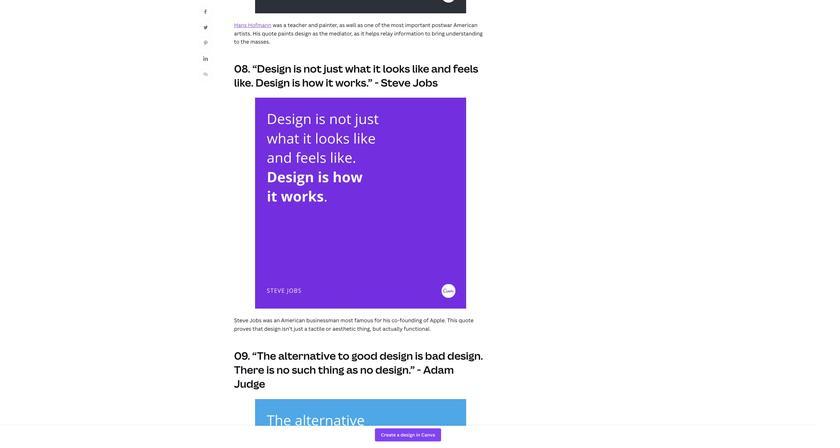 Task type: vqa. For each thing, say whether or not it's contained in the screenshot.
'isn't'
yes



Task type: describe. For each thing, give the bounding box(es) containing it.
founding
[[400, 317, 422, 325]]

aesthetic
[[333, 326, 356, 333]]

businessman
[[307, 317, 339, 325]]

painter,
[[319, 21, 338, 29]]

hans
[[234, 21, 247, 29]]

2 vertical spatial it
[[326, 76, 333, 90]]

"the
[[252, 349, 276, 363]]

good
[[352, 349, 378, 363]]

looks
[[383, 62, 410, 76]]

an
[[274, 317, 280, 325]]

for
[[375, 317, 382, 325]]

actually
[[383, 326, 403, 333]]

what
[[345, 62, 371, 76]]

like
[[413, 62, 430, 76]]

paints
[[278, 30, 294, 37]]

2 horizontal spatial to
[[425, 30, 431, 37]]

09. "the alternative to good design is bad design. there is no such thing as no design." - adam judge
[[234, 349, 483, 391]]

as down well in the left top of the page
[[354, 30, 360, 37]]

helps
[[366, 30, 380, 37]]

teacher
[[288, 21, 307, 29]]

but
[[373, 326, 382, 333]]

proves
[[234, 326, 251, 333]]

thing
[[318, 363, 344, 377]]

- for is
[[417, 363, 421, 377]]

this
[[448, 317, 458, 325]]

judge
[[234, 377, 265, 391]]

was inside "steve jobs was an american businessman most famous for his co-founding of apple. this quote proves that design isn't just a tactile or aesthetic thing, but actually functional."
[[263, 317, 273, 325]]

1 horizontal spatial the
[[320, 30, 328, 37]]

information
[[394, 30, 424, 37]]

1 no from the left
[[277, 363, 290, 377]]

mediator,
[[329, 30, 353, 37]]

0 horizontal spatial the
[[241, 38, 249, 45]]

steve jobs was an american businessman most famous for his co-founding of apple. this quote proves that design isn't just a tactile or aesthetic thing, but actually functional.
[[234, 317, 474, 333]]

to inside the 09. "the alternative to good design is bad design. there is no such thing as no design." - adam judge
[[338, 349, 350, 363]]

postwar
[[432, 21, 453, 29]]

a inside was a teacher and painter, as well as one of the most important postwar american artists. his quote paints design as the mediator, as it helps relay information to bring understanding to the masses.
[[284, 21, 287, 29]]

just inside "steve jobs was an american businessman most famous for his co-founding of apple. this quote proves that design isn't just a tactile or aesthetic thing, but actually functional."
[[294, 326, 303, 333]]

important
[[405, 21, 431, 29]]

there
[[234, 363, 264, 377]]

as up mediator,
[[340, 21, 345, 29]]

was inside was a teacher and painter, as well as one of the most important postwar american artists. his quote paints design as the mediator, as it helps relay information to bring understanding to the masses.
[[273, 21, 282, 29]]

one
[[364, 21, 374, 29]]

and inside was a teacher and painter, as well as one of the most important postwar american artists. his quote paints design as the mediator, as it helps relay information to bring understanding to the masses.
[[309, 21, 318, 29]]

isn't
[[282, 326, 293, 333]]

steve inside "steve jobs was an american businessman most famous for his co-founding of apple. this quote proves that design isn't just a tactile or aesthetic thing, but actually functional."
[[234, 317, 248, 325]]

most inside "steve jobs was an american businessman most famous for his co-founding of apple. this quote proves that design isn't just a tactile or aesthetic thing, but actually functional."
[[341, 317, 353, 325]]

is left 'bad'
[[415, 349, 423, 363]]

design inside "steve jobs was an american businessman most famous for his co-founding of apple. this quote proves that design isn't just a tactile or aesthetic thing, but actually functional."
[[264, 326, 281, 333]]

design
[[256, 76, 290, 90]]

quote inside "steve jobs was an american businessman most famous for his co-founding of apple. this quote proves that design isn't just a tactile or aesthetic thing, but actually functional."
[[459, 317, 474, 325]]

08.
[[234, 62, 251, 76]]

apple.
[[430, 317, 446, 325]]

a inside "steve jobs was an american businessman most famous for his co-founding of apple. this quote proves that design isn't just a tactile or aesthetic thing, but actually functional."
[[305, 326, 308, 333]]

understanding
[[446, 30, 483, 37]]

- for it
[[375, 76, 379, 90]]

most inside was a teacher and painter, as well as one of the most important postwar american artists. his quote paints design as the mediator, as it helps relay information to bring understanding to the masses.
[[391, 21, 404, 29]]



Task type: locate. For each thing, give the bounding box(es) containing it.
was left an
[[263, 317, 273, 325]]

of left the apple.
[[424, 317, 429, 325]]

no down "good"
[[360, 363, 374, 377]]

to
[[425, 30, 431, 37], [234, 38, 240, 45], [338, 349, 350, 363]]

most
[[391, 21, 404, 29], [341, 317, 353, 325]]

0 horizontal spatial steve
[[234, 317, 248, 325]]

1 vertical spatial a
[[305, 326, 308, 333]]

is left not
[[294, 62, 302, 76]]

hans hofmann
[[234, 21, 272, 29]]

bad
[[425, 349, 446, 363]]

to down 'artists.'
[[234, 38, 240, 45]]

1 vertical spatial to
[[234, 38, 240, 45]]

2 vertical spatial the
[[241, 38, 249, 45]]

1 vertical spatial jobs
[[250, 317, 262, 325]]

famous
[[355, 317, 373, 325]]

0 horizontal spatial of
[[375, 21, 380, 29]]

- left adam on the right bottom of page
[[417, 363, 421, 377]]

0 vertical spatial to
[[425, 30, 431, 37]]

was up paints on the top left of page
[[273, 21, 282, 29]]

1 horizontal spatial most
[[391, 21, 404, 29]]

is down "the
[[267, 363, 275, 377]]

0 horizontal spatial jobs
[[250, 317, 262, 325]]

and inside 08. "design is not just what it looks like and feels like. design is how it works." - steve jobs
[[432, 62, 451, 76]]

1 vertical spatial of
[[424, 317, 429, 325]]

a up paints on the top left of page
[[284, 21, 287, 29]]

adam
[[423, 363, 454, 377]]

steve inside 08. "design is not just what it looks like and feels like. design is how it works." - steve jobs
[[381, 76, 411, 90]]

is
[[294, 62, 302, 76], [292, 76, 300, 90], [415, 349, 423, 363], [267, 363, 275, 377]]

to left 'bring'
[[425, 30, 431, 37]]

jobs inside 08. "design is not just what it looks like and feels like. design is how it works." - steve jobs
[[413, 76, 438, 90]]

was a teacher and painter, as well as one of the most important postwar american artists. his quote paints design as the mediator, as it helps relay information to bring understanding to the masses.
[[234, 21, 483, 45]]

1 vertical spatial steve
[[234, 317, 248, 325]]

quote right this
[[459, 317, 474, 325]]

0 horizontal spatial american
[[281, 317, 305, 325]]

design inside the 09. "the alternative to good design is bad design. there is no such thing as no design." - adam judge
[[380, 349, 413, 363]]

it right what
[[373, 62, 381, 76]]

1 vertical spatial design
[[264, 326, 281, 333]]

his
[[383, 317, 391, 325]]

tactile
[[309, 326, 325, 333]]

artists.
[[234, 30, 252, 37]]

1 horizontal spatial design
[[295, 30, 311, 37]]

that
[[253, 326, 263, 333]]

functional.
[[404, 326, 431, 333]]

quote up masses.
[[262, 30, 277, 37]]

no left such
[[277, 363, 290, 377]]

- inside 08. "design is not just what it looks like and feels like. design is how it works." - steve jobs
[[375, 76, 379, 90]]

just
[[324, 62, 343, 76], [294, 326, 303, 333]]

1 horizontal spatial just
[[324, 62, 343, 76]]

1 horizontal spatial a
[[305, 326, 308, 333]]

well
[[346, 21, 356, 29]]

quote
[[262, 30, 277, 37], [459, 317, 474, 325]]

0 horizontal spatial most
[[341, 317, 353, 325]]

1 horizontal spatial -
[[417, 363, 421, 377]]

1 horizontal spatial and
[[432, 62, 451, 76]]

0 vertical spatial quote
[[262, 30, 277, 37]]

and left "painter,"
[[309, 21, 318, 29]]

jobs down like on the top of page
[[413, 76, 438, 90]]

bring
[[432, 30, 445, 37]]

2 vertical spatial design
[[380, 349, 413, 363]]

jobs
[[413, 76, 438, 90], [250, 317, 262, 325]]

as
[[340, 21, 345, 29], [358, 21, 363, 29], [313, 30, 318, 37], [354, 30, 360, 37], [347, 363, 358, 377]]

design."
[[376, 363, 415, 377]]

0 vertical spatial the
[[382, 21, 390, 29]]

the up relay
[[382, 21, 390, 29]]

not
[[304, 62, 322, 76]]

thing,
[[357, 326, 372, 333]]

works."
[[336, 76, 373, 90]]

as inside the 09. "the alternative to good design is bad design. there is no such thing as no design." - adam judge
[[347, 363, 358, 377]]

- right works."
[[375, 76, 379, 90]]

0 vertical spatial american
[[454, 21, 478, 29]]

or
[[326, 326, 331, 333]]

of inside "steve jobs was an american businessman most famous for his co-founding of apple. this quote proves that design isn't just a tactile or aesthetic thing, but actually functional."
[[424, 317, 429, 325]]

jobs up that
[[250, 317, 262, 325]]

0 vertical spatial just
[[324, 62, 343, 76]]

it right how
[[326, 76, 333, 90]]

1 horizontal spatial it
[[361, 30, 365, 37]]

1 horizontal spatial of
[[424, 317, 429, 325]]

design down teacher
[[295, 30, 311, 37]]

design up design."
[[380, 349, 413, 363]]

masses.
[[251, 38, 270, 45]]

of inside was a teacher and painter, as well as one of the most important postwar american artists. his quote paints design as the mediator, as it helps relay information to bring understanding to the masses.
[[375, 21, 380, 29]]

0 horizontal spatial design
[[264, 326, 281, 333]]

1 horizontal spatial quote
[[459, 317, 474, 325]]

0 vertical spatial -
[[375, 76, 379, 90]]

0 horizontal spatial -
[[375, 76, 379, 90]]

-
[[375, 76, 379, 90], [417, 363, 421, 377]]

just inside 08. "design is not just what it looks like and feels like. design is how it works." - steve jobs
[[324, 62, 343, 76]]

0 horizontal spatial just
[[294, 326, 303, 333]]

alternative
[[278, 349, 336, 363]]

most up aesthetic at the left bottom
[[341, 317, 353, 325]]

most up relay
[[391, 21, 404, 29]]

0 vertical spatial jobs
[[413, 76, 438, 90]]

0 vertical spatial a
[[284, 21, 287, 29]]

of
[[375, 21, 380, 29], [424, 317, 429, 325]]

1 vertical spatial just
[[294, 326, 303, 333]]

design.
[[448, 349, 483, 363]]

2 no from the left
[[360, 363, 374, 377]]

hans hofmann link
[[234, 21, 272, 29]]

no
[[277, 363, 290, 377], [360, 363, 374, 377]]

2 horizontal spatial design
[[380, 349, 413, 363]]

design down an
[[264, 326, 281, 333]]

american
[[454, 21, 478, 29], [281, 317, 305, 325]]

steve up proves
[[234, 317, 248, 325]]

quote inside was a teacher and painter, as well as one of the most important postwar american artists. his quote paints design as the mediator, as it helps relay information to bring understanding to the masses.
[[262, 30, 277, 37]]

0 horizontal spatial no
[[277, 363, 290, 377]]

0 vertical spatial was
[[273, 21, 282, 29]]

0 vertical spatial design
[[295, 30, 311, 37]]

1 horizontal spatial american
[[454, 21, 478, 29]]

hofmann
[[248, 21, 272, 29]]

0 vertical spatial most
[[391, 21, 404, 29]]

steve
[[381, 76, 411, 90], [234, 317, 248, 325]]

jobs inside "steve jobs was an american businessman most famous for his co-founding of apple. this quote proves that design isn't just a tactile or aesthetic thing, but actually functional."
[[250, 317, 262, 325]]

0 vertical spatial and
[[309, 21, 318, 29]]

08. "design is not just what it looks like and feels like. design is how it works." - steve jobs
[[234, 62, 479, 90]]

09.
[[234, 349, 250, 363]]

1 vertical spatial was
[[263, 317, 273, 325]]

0 vertical spatial it
[[361, 30, 365, 37]]

1 vertical spatial and
[[432, 62, 451, 76]]

0 vertical spatial of
[[375, 21, 380, 29]]

the down "painter,"
[[320, 30, 328, 37]]

his
[[253, 30, 261, 37]]

a left tactile
[[305, 326, 308, 333]]

1 vertical spatial it
[[373, 62, 381, 76]]

1 vertical spatial -
[[417, 363, 421, 377]]

the
[[382, 21, 390, 29], [320, 30, 328, 37], [241, 38, 249, 45]]

0 horizontal spatial quote
[[262, 30, 277, 37]]

the down 'artists.'
[[241, 38, 249, 45]]

0 horizontal spatial it
[[326, 76, 333, 90]]

1 horizontal spatial jobs
[[413, 76, 438, 90]]

co-
[[392, 317, 400, 325]]

of right the one
[[375, 21, 380, 29]]

1 vertical spatial most
[[341, 317, 353, 325]]

it
[[361, 30, 365, 37], [373, 62, 381, 76], [326, 76, 333, 90]]

as left mediator,
[[313, 30, 318, 37]]

a
[[284, 21, 287, 29], [305, 326, 308, 333]]

0 horizontal spatial and
[[309, 21, 318, 29]]

as left the one
[[358, 21, 363, 29]]

relay
[[381, 30, 393, 37]]

1 vertical spatial quote
[[459, 317, 474, 325]]

design
[[295, 30, 311, 37], [264, 326, 281, 333], [380, 349, 413, 363]]

steve down looks
[[381, 76, 411, 90]]

1 vertical spatial the
[[320, 30, 328, 37]]

as down "good"
[[347, 363, 358, 377]]

1 horizontal spatial no
[[360, 363, 374, 377]]

1 horizontal spatial to
[[338, 349, 350, 363]]

2 horizontal spatial it
[[373, 62, 381, 76]]

0 vertical spatial steve
[[381, 76, 411, 90]]

just right isn't
[[294, 326, 303, 333]]

and
[[309, 21, 318, 29], [432, 62, 451, 76]]

american inside "steve jobs was an american businessman most famous for his co-founding of apple. this quote proves that design isn't just a tactile or aesthetic thing, but actually functional."
[[281, 317, 305, 325]]

it inside was a teacher and painter, as well as one of the most important postwar american artists. his quote paints design as the mediator, as it helps relay information to bring understanding to the masses.
[[361, 30, 365, 37]]

was
[[273, 21, 282, 29], [263, 317, 273, 325]]

design inside was a teacher and painter, as well as one of the most important postwar american artists. his quote paints design as the mediator, as it helps relay information to bring understanding to the masses.
[[295, 30, 311, 37]]

to up thing
[[338, 349, 350, 363]]

feels
[[453, 62, 479, 76]]

2 vertical spatial to
[[338, 349, 350, 363]]

american up the understanding
[[454, 21, 478, 29]]

just right not
[[324, 62, 343, 76]]

such
[[292, 363, 316, 377]]

1 horizontal spatial steve
[[381, 76, 411, 90]]

american up isn't
[[281, 317, 305, 325]]

and right like on the top of page
[[432, 62, 451, 76]]

"design
[[253, 62, 292, 76]]

how
[[302, 76, 324, 90]]

it left helps
[[361, 30, 365, 37]]

2 horizontal spatial the
[[382, 21, 390, 29]]

0 horizontal spatial to
[[234, 38, 240, 45]]

- inside the 09. "the alternative to good design is bad design. there is no such thing as no design." - adam judge
[[417, 363, 421, 377]]

like.
[[234, 76, 254, 90]]

0 horizontal spatial a
[[284, 21, 287, 29]]

american inside was a teacher and painter, as well as one of the most important postwar american artists. his quote paints design as the mediator, as it helps relay information to bring understanding to the masses.
[[454, 21, 478, 29]]

1 vertical spatial american
[[281, 317, 305, 325]]

is left how
[[292, 76, 300, 90]]



